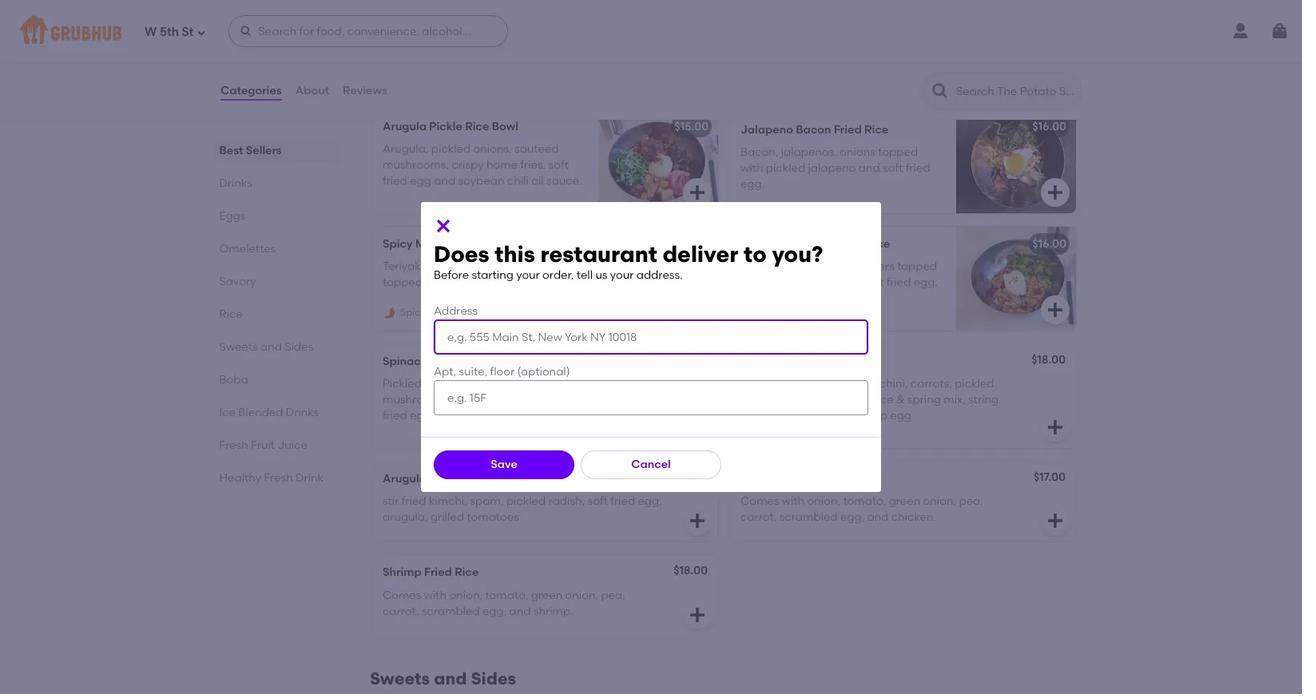 Task type: vqa. For each thing, say whether or not it's contained in the screenshot.
the arugula,
yes



Task type: locate. For each thing, give the bounding box(es) containing it.
0 vertical spatial hot
[[788, 237, 808, 251]]

mushrooms, for spicy mushroom teriyaki fried rice
[[503, 260, 569, 273]]

0 horizontal spatial egg.
[[501, 276, 525, 289]]

comes
[[741, 495, 780, 508], [383, 589, 421, 602]]

beef, down potsack bibimbap
[[784, 377, 811, 391]]

1 vertical spatial topped
[[898, 260, 938, 273]]

pickled up string
[[955, 377, 995, 391]]

1 vertical spatial fresh
[[265, 472, 294, 485]]

1 vertical spatial sweets
[[370, 669, 430, 689]]

and inside hot link, onions, bell peppers topped with fresh cilantro and soft fried egg.
[[840, 276, 861, 289]]

1 horizontal spatial scrambled
[[780, 511, 838, 524]]

1 horizontal spatial hot
[[788, 237, 808, 251]]

2 crispy from the top
[[452, 393, 484, 407]]

teriyaki down mushroom at the top left of page
[[383, 260, 424, 273]]

fried up teriyaki beef, sauteed mushrooms, jalapeno, onions topped with soft fried egg.
[[521, 237, 549, 251]]

$15.00 for potsack
[[675, 355, 709, 368]]

1 vertical spatial tomato,
[[485, 589, 529, 602]]

0 horizontal spatial green
[[531, 589, 563, 602]]

0 vertical spatial pea,
[[959, 495, 984, 508]]

0 vertical spatial mushrooms,
[[383, 158, 449, 172]]

egg. inside teriyaki beef, sauteed mushrooms, jalapeno, onions topped with soft fried egg.
[[501, 276, 525, 289]]

0 horizontal spatial fresh
[[220, 439, 249, 452]]

fried right bacon
[[834, 123, 862, 136]]

egg down pickled
[[410, 410, 431, 423]]

1 horizontal spatial sweets and sides
[[370, 669, 517, 689]]

green inside comes with onion, tomato, green onion, pea, carrot, scrambled egg, and shrimp.
[[531, 589, 563, 602]]

arugula
[[383, 120, 427, 133], [383, 472, 427, 486]]

5th
[[160, 24, 179, 39]]

0 horizontal spatial $17.00
[[676, 470, 708, 484]]

arugula up stir
[[383, 472, 427, 486]]

1 home from the top
[[487, 158, 518, 172]]

2 vertical spatial teriyaki
[[741, 377, 782, 391]]

pickled inside 'teriyaki beef, sautéed zucchini, carrots, pickled cucumber, shredded lettuce &  spring mix, string hash browns, sunny side up egg'
[[955, 377, 995, 391]]

1 vertical spatial fries,
[[521, 393, 546, 407]]

pea,
[[959, 495, 984, 508], [601, 589, 626, 602]]

egg. inside hot link, onions, bell peppers topped with fresh cilantro and soft fried egg.
[[914, 276, 938, 289]]

1 vertical spatial pea,
[[601, 589, 626, 602]]

svg image for teriyaki beef, sautéed zucchini, carrots, pickled cucumber, shredded lettuce &  spring mix, string hash browns, sunny side up egg
[[1046, 418, 1065, 437]]

sauteed up oil
[[515, 142, 559, 156]]

green
[[889, 495, 921, 508], [531, 589, 563, 602]]

crispy up black
[[452, 393, 484, 407]]

1 vertical spatial drinks
[[286, 406, 319, 420]]

and inside tab
[[261, 340, 283, 354]]

0 horizontal spatial scrambled
[[422, 605, 480, 619]]

arugula, pickled onions, sauteed mushrooms, crispy home fries, soft fried egg and soybean chili oil sauce.
[[383, 142, 582, 188]]

0 horizontal spatial sweets
[[220, 340, 258, 354]]

bowl for spinach jalapeno rice bowl
[[513, 355, 539, 368]]

tomato,
[[843, 495, 887, 508], [485, 589, 529, 602]]

sides up boba tab
[[285, 340, 314, 354]]

main navigation navigation
[[0, 0, 1303, 62]]

arugula pickle rice bowl image
[[599, 109, 719, 213]]

arugula up "arugula,"
[[383, 120, 427, 133]]

scrambled
[[780, 511, 838, 524], [422, 605, 480, 619]]

0 vertical spatial arugula
[[383, 120, 427, 133]]

hot left link
[[788, 237, 808, 251]]

comes inside comes with onion, tomato, green onion, pea, carrot, scrambled egg, and shrimp.
[[383, 589, 421, 602]]

1 horizontal spatial egg,
[[638, 495, 662, 508]]

home
[[487, 158, 518, 172], [487, 393, 518, 407]]

green inside comes with onion, tomato, green onion, pea, carrot, scrambled egg, and chicken.
[[889, 495, 921, 508]]

0 vertical spatial home
[[487, 158, 518, 172]]

1 vertical spatial jalapeno,
[[425, 377, 475, 391]]

sweets inside sweets and sides tab
[[220, 340, 258, 354]]

carrot, for comes with onion, tomato, green onion, pea, carrot, scrambled egg, and shrimp.
[[383, 605, 419, 619]]

0 vertical spatial sauce.
[[547, 175, 582, 188]]

crispy inside pickled jalapeno, sauteed mushrooms, crispy home fries, soft fried egg and black bean sauce.
[[452, 393, 484, 407]]

rice up bacon, jalapenos, onions topped with pickled jalapeno and soft fried egg. in the right of the page
[[865, 123, 889, 136]]

1 arugula from the top
[[383, 120, 427, 133]]

healthy fresh drink tab
[[220, 470, 332, 487]]

tomato, inside comes with onion, tomato, green onion, pea, carrot, scrambled egg, and chicken.
[[843, 495, 887, 508]]

egg. inside bacon, jalapenos, onions topped with pickled jalapeno and soft fried egg.
[[741, 178, 765, 191]]

soft inside bacon, jalapenos, onions topped with pickled jalapeno and soft fried egg.
[[883, 162, 903, 175]]

1 horizontal spatial your
[[610, 269, 634, 282]]

sauteed inside pickled jalapeno, sauteed mushrooms, crispy home fries, soft fried egg and black bean sauce.
[[478, 377, 522, 391]]

search icon image
[[931, 82, 950, 101]]

onions, up cilantro
[[787, 260, 825, 273]]

you?
[[772, 240, 824, 267]]

with inside bacon, jalapenos, onions topped with pickled jalapeno and soft fried egg.
[[741, 162, 764, 175]]

sauteed for teriyaki
[[456, 260, 500, 273]]

1 horizontal spatial sides
[[471, 669, 517, 689]]

egg, inside comes with onion, tomato, green onion, pea, carrot, scrambled egg, and shrimp.
[[483, 605, 507, 619]]

comes inside comes with onion, tomato, green onion, pea, carrot, scrambled egg, and chicken.
[[741, 495, 780, 508]]

0 vertical spatial topped
[[878, 145, 918, 159]]

0 horizontal spatial teriyaki
[[383, 260, 424, 273]]

green up chicken. on the bottom right of the page
[[889, 495, 921, 508]]

$16.00 for hot link, onions, bell peppers topped with fresh cilantro and soft fried egg.
[[1033, 237, 1067, 251]]

sides down comes with onion, tomato, green onion, pea, carrot, scrambled egg, and shrimp.
[[471, 669, 517, 689]]

shrimp.
[[534, 605, 574, 619]]

egg, for comes with onion, tomato, green onion, pea, carrot, scrambled egg, and shrimp.
[[483, 605, 507, 619]]

healthy fresh drink
[[220, 472, 324, 485]]

1 vertical spatial egg,
[[841, 511, 865, 524]]

green for shrimp.
[[531, 589, 563, 602]]

1 horizontal spatial teriyaki
[[476, 237, 518, 251]]

1 vertical spatial bowl
[[513, 355, 539, 368]]

jalapeno,
[[572, 260, 623, 273], [425, 377, 475, 391]]

sauteed inside arugula, pickled onions, sauteed mushrooms, crispy home fries, soft fried egg and soybean chili oil sauce.
[[515, 142, 559, 156]]

2 horizontal spatial egg.
[[914, 276, 938, 289]]

spicy right spicy 'icon'
[[400, 307, 426, 318]]

and inside comes with onion, tomato, green onion, pea, carrot, scrambled egg, and chicken.
[[868, 511, 889, 524]]

teriyaki up cucumber,
[[741, 377, 782, 391]]

rice down savory
[[220, 308, 243, 321]]

apt, suite, floor (optional)
[[434, 365, 570, 379]]

bowl right the suite,
[[513, 355, 539, 368]]

tomato, for chicken.
[[843, 495, 887, 508]]

pickled down arugula pickle rice bowl
[[431, 142, 471, 156]]

sauce. right oil
[[547, 175, 582, 188]]

fries, inside arugula, pickled onions, sauteed mushrooms, crispy home fries, soft fried egg and soybean chili oil sauce.
[[521, 158, 546, 172]]

beef, down mushroom at the top left of page
[[426, 260, 453, 273]]

shrimp
[[383, 566, 422, 580]]

green up shrimp.
[[531, 589, 563, 602]]

peppers
[[850, 260, 895, 273]]

1 horizontal spatial $17.00
[[1034, 470, 1066, 484]]

0 vertical spatial sweets and sides
[[220, 340, 314, 354]]

grilled
[[431, 511, 464, 524]]

tomato, inside comes with onion, tomato, green onion, pea, carrot, scrambled egg, and shrimp.
[[485, 589, 529, 602]]

1 $17.00 from the left
[[676, 470, 708, 484]]

1 vertical spatial arugula
[[383, 472, 427, 486]]

0 vertical spatial tomato,
[[843, 495, 887, 508]]

address.
[[637, 269, 683, 282]]

0 vertical spatial green
[[889, 495, 921, 508]]

0 horizontal spatial drinks
[[220, 177, 253, 190]]

mushrooms, down "arugula,"
[[383, 158, 449, 172]]

1 $15.00 from the top
[[675, 120, 709, 133]]

teriyaki inside teriyaki beef, sauteed mushrooms, jalapeno, onions topped with soft fried egg.
[[383, 260, 424, 273]]

1 horizontal spatial pea,
[[959, 495, 984, 508]]

mushrooms, inside teriyaki beef, sauteed mushrooms, jalapeno, onions topped with soft fried egg.
[[503, 260, 569, 273]]

0 vertical spatial onions,
[[474, 142, 512, 156]]

drinks inside drinks tab
[[220, 177, 253, 190]]

home up bean
[[487, 393, 518, 407]]

$16.00 for bacon, jalapenos, onions topped with pickled jalapeno and soft fried egg.
[[1033, 120, 1067, 133]]

jalapeno up bacon,
[[741, 123, 794, 136]]

pickled inside arugula, pickled onions, sauteed mushrooms, crispy home fries, soft fried egg and soybean chili oil sauce.
[[431, 142, 471, 156]]

pea, inside comes with onion, tomato, green onion, pea, carrot, scrambled egg, and shrimp.
[[601, 589, 626, 602]]

sauteed
[[515, 142, 559, 156], [456, 260, 500, 273], [478, 377, 522, 391]]

pickled up tomatoes
[[507, 495, 546, 508]]

0 vertical spatial beef,
[[426, 260, 453, 273]]

carrot, for comes with onion, tomato, green onion, pea, carrot, scrambled egg, and chicken.
[[741, 511, 777, 524]]

your down this
[[516, 269, 540, 282]]

1 vertical spatial $16.00
[[1033, 237, 1067, 251]]

onions, up "soybean"
[[474, 142, 512, 156]]

egg, left shrimp.
[[483, 605, 507, 619]]

fresh left drink
[[265, 472, 294, 485]]

0 horizontal spatial onions,
[[474, 142, 512, 156]]

spicy mushroom teriyaki fried rice
[[383, 237, 575, 251]]

egg
[[410, 175, 431, 188], [410, 410, 431, 423], [891, 410, 912, 423]]

onions, for link
[[787, 260, 825, 273]]

fried up bell
[[836, 237, 864, 251]]

0 vertical spatial sides
[[285, 340, 314, 354]]

teriyaki beef, sautéed zucchini, carrots, pickled cucumber, shredded lettuce &  spring mix, string hash browns, sunny side up egg
[[741, 377, 999, 423]]

soft inside arugula, pickled onions, sauteed mushrooms, crispy home fries, soft fried egg and soybean chili oil sauce.
[[549, 158, 569, 172]]

bacon
[[796, 123, 832, 136]]

1 horizontal spatial sweets
[[370, 669, 430, 689]]

egg. for with
[[741, 178, 765, 191]]

0 vertical spatial spicy
[[383, 237, 413, 251]]

restaurant
[[541, 240, 658, 267]]

bacon, jalapenos, onions topped with pickled jalapeno and soft fried egg.
[[741, 145, 931, 191]]

hot
[[788, 237, 808, 251], [741, 260, 760, 273]]

with inside teriyaki beef, sauteed mushrooms, jalapeno, onions topped with soft fried egg.
[[425, 276, 448, 289]]

rice up "arugula,"
[[370, 72, 407, 92]]

potsack
[[741, 355, 785, 368]]

svg image
[[240, 25, 253, 38], [688, 183, 707, 202], [1046, 300, 1065, 319], [688, 418, 707, 437], [1046, 418, 1065, 437], [688, 512, 707, 531]]

sauce. inside arugula, pickled onions, sauteed mushrooms, crispy home fries, soft fried egg and soybean chili oil sauce.
[[547, 175, 582, 188]]

fresh fruit juice tab
[[220, 437, 332, 454]]

2 vertical spatial mushrooms,
[[383, 393, 449, 407]]

0 horizontal spatial sweets and sides
[[220, 340, 314, 354]]

egg, left chicken. on the bottom right of the page
[[841, 511, 865, 524]]

pickled jalapeno, sauteed mushrooms, crispy home fries, soft fried egg and black bean sauce.
[[383, 377, 569, 423]]

0 vertical spatial fries,
[[521, 158, 546, 172]]

1 vertical spatial jalapeno
[[431, 355, 483, 368]]

0 horizontal spatial hot
[[741, 260, 760, 273]]

egg,
[[638, 495, 662, 508], [841, 511, 865, 524], [483, 605, 507, 619]]

1 vertical spatial sauteed
[[456, 260, 500, 273]]

2 horizontal spatial egg,
[[841, 511, 865, 524]]

0 vertical spatial carrot,
[[741, 511, 777, 524]]

sunny
[[815, 410, 846, 423]]

0 horizontal spatial your
[[516, 269, 540, 282]]

rice up order,
[[551, 237, 575, 251]]

1 vertical spatial green
[[531, 589, 563, 602]]

0 horizontal spatial onions
[[625, 260, 661, 273]]

beef, inside 'teriyaki beef, sautéed zucchini, carrots, pickled cucumber, shredded lettuce &  spring mix, string hash browns, sunny side up egg'
[[784, 377, 811, 391]]

pickle
[[429, 120, 463, 133]]

1 crispy from the top
[[452, 158, 484, 172]]

0 horizontal spatial egg,
[[483, 605, 507, 619]]

black
[[458, 410, 488, 423]]

1 horizontal spatial drinks
[[286, 406, 319, 420]]

spinach jalapeno rice bowl image
[[599, 344, 719, 448]]

carrot, inside comes with onion, tomato, green onion, pea, carrot, scrambled egg, and chicken.
[[741, 511, 777, 524]]

shredded
[[802, 393, 853, 407]]

scrambled inside comes with onion, tomato, green onion, pea, carrot, scrambled egg, and chicken.
[[780, 511, 838, 524]]

onions inside teriyaki beef, sauteed mushrooms, jalapeno, onions topped with soft fried egg.
[[625, 260, 661, 273]]

cucumber,
[[741, 393, 799, 407]]

0 vertical spatial teriyaki
[[476, 237, 518, 251]]

1 vertical spatial crispy
[[452, 393, 484, 407]]

0 horizontal spatial pea,
[[601, 589, 626, 602]]

pea, inside comes with onion, tomato, green onion, pea, carrot, scrambled egg, and chicken.
[[959, 495, 984, 508]]

spam,
[[470, 495, 504, 508]]

egg, inside comes with onion, tomato, green onion, pea, carrot, scrambled egg, and chicken.
[[841, 511, 865, 524]]

spicy
[[383, 237, 413, 251], [400, 307, 426, 318]]

spicy image
[[383, 306, 397, 320]]

scrambled inside comes with onion, tomato, green onion, pea, carrot, scrambled egg, and shrimp.
[[422, 605, 480, 619]]

spicy for spicy
[[400, 307, 426, 318]]

0 horizontal spatial carrot,
[[383, 605, 419, 619]]

2 home from the top
[[487, 393, 518, 407]]

1 vertical spatial $15.00
[[675, 355, 709, 368]]

oil
[[532, 175, 544, 188]]

floor
[[490, 365, 515, 379]]

0 horizontal spatial jalapeno
[[431, 355, 483, 368]]

1 fries, from the top
[[521, 158, 546, 172]]

svg image
[[1271, 22, 1290, 41], [197, 28, 207, 37], [1046, 183, 1065, 202], [434, 216, 453, 236], [1046, 512, 1065, 531], [688, 606, 707, 625]]

savory tab
[[220, 273, 332, 290]]

categories button
[[220, 62, 283, 120]]

spring
[[908, 393, 941, 407]]

1 horizontal spatial green
[[889, 495, 921, 508]]

drinks up eggs
[[220, 177, 253, 190]]

1 horizontal spatial beef,
[[784, 377, 811, 391]]

svg image inside main navigation navigation
[[240, 25, 253, 38]]

1 horizontal spatial jalapeno,
[[572, 260, 623, 273]]

e,g. 555 Main St, New York NY 10018 search field
[[434, 320, 869, 355]]

hot left link,
[[741, 260, 760, 273]]

egg, down cancel button
[[638, 495, 662, 508]]

hot link, onions, bell peppers topped with fresh cilantro and soft fried egg.
[[741, 260, 938, 289]]

sauce. right bean
[[522, 410, 558, 423]]

mushrooms, down pickled
[[383, 393, 449, 407]]

1 horizontal spatial comes
[[741, 495, 780, 508]]

1 vertical spatial onions,
[[787, 260, 825, 273]]

$16.00
[[1033, 120, 1067, 133], [1033, 237, 1067, 251]]

2 $16.00 from the top
[[1033, 237, 1067, 251]]

1 horizontal spatial egg.
[[741, 178, 765, 191]]

2 $17.00 from the left
[[1034, 470, 1066, 484]]

0 vertical spatial jalapeno,
[[572, 260, 623, 273]]

$17.00
[[676, 470, 708, 484], [1034, 470, 1066, 484]]

onions right us in the left top of the page
[[625, 260, 661, 273]]

egg down &
[[891, 410, 912, 423]]

jalapeno, inside pickled jalapeno, sauteed mushrooms, crispy home fries, soft fried egg and black bean sauce.
[[425, 377, 475, 391]]

fried inside teriyaki beef, sauteed mushrooms, jalapeno, onions topped with soft fried egg.
[[474, 276, 498, 289]]

hash
[[741, 410, 767, 423]]

link,
[[763, 260, 784, 273]]

fried
[[834, 123, 862, 136], [521, 237, 549, 251], [836, 237, 864, 251], [470, 472, 498, 486], [424, 566, 452, 580]]

e,g. 15F search field
[[434, 381, 869, 416]]

teriyaki
[[476, 237, 518, 251], [383, 260, 424, 273], [741, 377, 782, 391]]

sauce.
[[547, 175, 582, 188], [522, 410, 558, 423]]

and inside arugula, pickled onions, sauteed mushrooms, crispy home fries, soft fried egg and soybean chili oil sauce.
[[434, 175, 456, 188]]

spicy left mushroom at the top left of page
[[383, 237, 413, 251]]

1 horizontal spatial onions
[[840, 145, 876, 159]]

and
[[859, 162, 881, 175], [434, 175, 456, 188], [840, 276, 861, 289], [261, 340, 283, 354], [434, 410, 456, 423], [868, 511, 889, 524], [509, 605, 531, 619], [434, 669, 467, 689]]

1 vertical spatial sauce.
[[522, 410, 558, 423]]

fried up spam,
[[470, 472, 498, 486]]

onions
[[840, 145, 876, 159], [625, 260, 661, 273]]

egg inside pickled jalapeno, sauteed mushrooms, crispy home fries, soft fried egg and black bean sauce.
[[410, 410, 431, 423]]

does
[[434, 240, 490, 267]]

0 vertical spatial bowl
[[492, 120, 519, 133]]

teriyaki up starting
[[476, 237, 518, 251]]

with inside hot link, onions, bell peppers topped with fresh cilantro and soft fried egg.
[[741, 276, 764, 289]]

home up chili
[[487, 158, 518, 172]]

1 vertical spatial onions
[[625, 260, 661, 273]]

1 your from the left
[[516, 269, 540, 282]]

$18.00
[[674, 235, 708, 249], [1032, 353, 1066, 366], [674, 565, 708, 578]]

address
[[434, 304, 478, 318]]

beef, inside teriyaki beef, sauteed mushrooms, jalapeno, onions topped with soft fried egg.
[[426, 260, 453, 273]]

0 vertical spatial fresh
[[220, 439, 249, 452]]

teriyaki inside 'teriyaki beef, sautéed zucchini, carrots, pickled cucumber, shredded lettuce &  spring mix, string hash browns, sunny side up egg'
[[741, 377, 782, 391]]

1 vertical spatial beef,
[[784, 377, 811, 391]]

2 vertical spatial topped
[[383, 276, 423, 289]]

0 vertical spatial egg,
[[638, 495, 662, 508]]

rice up peppers
[[867, 237, 891, 251]]

mushrooms, inside pickled jalapeno, sauteed mushrooms, crispy home fries, soft fried egg and black bean sauce.
[[383, 393, 449, 407]]

$15.00 for jalapeno
[[675, 120, 709, 133]]

2 horizontal spatial teriyaki
[[741, 377, 782, 391]]

home inside arugula, pickled onions, sauteed mushrooms, crispy home fries, soft fried egg and soybean chili oil sauce.
[[487, 158, 518, 172]]

bowl up arugula, pickled onions, sauteed mushrooms, crispy home fries, soft fried egg and soybean chili oil sauce.
[[492, 120, 519, 133]]

1 vertical spatial teriyaki
[[383, 260, 424, 273]]

0 horizontal spatial jalapeno,
[[425, 377, 475, 391]]

0 vertical spatial sweets
[[220, 340, 258, 354]]

carrot,
[[741, 511, 777, 524], [383, 605, 419, 619]]

sauteed inside teriyaki beef, sauteed mushrooms, jalapeno, onions topped with soft fried egg.
[[456, 260, 500, 273]]

egg down "arugula,"
[[410, 175, 431, 188]]

juice
[[278, 439, 308, 452]]

sweets and sides tab
[[220, 339, 332, 356]]

1 horizontal spatial fresh
[[265, 472, 294, 485]]

pickled inside stir fried kimchi, spam, pickled radish, soft fried egg, arugula, grilled tomatoes
[[507, 495, 546, 508]]

pickled
[[383, 377, 422, 391]]

1 vertical spatial carrot,
[[383, 605, 419, 619]]

reviews
[[343, 84, 387, 97]]

st
[[182, 24, 194, 39]]

jalapeno
[[808, 162, 856, 175]]

1 vertical spatial mushrooms,
[[503, 260, 569, 273]]

mushrooms, left tell
[[503, 260, 569, 273]]

onions, inside arugula, pickled onions, sauteed mushrooms, crispy home fries, soft fried egg and soybean chili oil sauce.
[[474, 142, 512, 156]]

fresh inside tab
[[220, 439, 249, 452]]

soft inside stir fried kimchi, spam, pickled radish, soft fried egg, arugula, grilled tomatoes
[[588, 495, 608, 508]]

drink
[[296, 472, 324, 485]]

beef, for shredded
[[784, 377, 811, 391]]

jalapeno
[[741, 123, 794, 136], [431, 355, 483, 368]]

potsack bibimbap
[[741, 355, 842, 368]]

fresh inside tab
[[265, 472, 294, 485]]

omelettes
[[220, 242, 276, 256]]

2 vertical spatial egg,
[[483, 605, 507, 619]]

1 vertical spatial scrambled
[[422, 605, 480, 619]]

sauteed down spicy mushroom teriyaki fried rice
[[456, 260, 500, 273]]

sauteed up bean
[[478, 377, 522, 391]]

rice
[[370, 72, 407, 92], [465, 120, 489, 133], [865, 123, 889, 136], [551, 237, 575, 251], [867, 237, 891, 251], [220, 308, 243, 321], [486, 355, 510, 368], [500, 472, 524, 486], [455, 566, 479, 580]]

bowl for arugula pickle rice bowl
[[492, 120, 519, 133]]

drinks
[[220, 177, 253, 190], [286, 406, 319, 420]]

and inside comes with onion, tomato, green onion, pea, carrot, scrambled egg, and shrimp.
[[509, 605, 531, 619]]

1 horizontal spatial onions,
[[787, 260, 825, 273]]

cilantro hot link fried rice
[[741, 237, 891, 251]]

beef, for with
[[426, 260, 453, 273]]

reviews button
[[342, 62, 388, 120]]

crispy up "soybean"
[[452, 158, 484, 172]]

and inside pickled jalapeno, sauteed mushrooms, crispy home fries, soft fried egg and black bean sauce.
[[434, 410, 456, 423]]

arugula,
[[383, 511, 428, 524]]

1 vertical spatial spicy
[[400, 307, 426, 318]]

2 arugula from the top
[[383, 472, 427, 486]]

best sellers tab
[[220, 142, 332, 159]]

fries, up oil
[[521, 158, 546, 172]]

chicken.
[[892, 511, 937, 524]]

0 vertical spatial onions
[[840, 145, 876, 159]]

pea, for comes with onion, tomato, green onion, pea, carrot, scrambled egg, and chicken.
[[959, 495, 984, 508]]

your right us in the left top of the page
[[610, 269, 634, 282]]

2 $15.00 from the top
[[675, 355, 709, 368]]

sides
[[285, 340, 314, 354], [471, 669, 517, 689]]

eggs
[[220, 209, 246, 223]]

sauteed for rice
[[478, 377, 522, 391]]

onions,
[[474, 142, 512, 156], [787, 260, 825, 273]]

fried inside pickled jalapeno, sauteed mushrooms, crispy home fries, soft fried egg and black bean sauce.
[[383, 410, 407, 423]]

2 fries, from the top
[[521, 393, 546, 407]]

topped
[[878, 145, 918, 159], [898, 260, 938, 273], [383, 276, 423, 289]]

eggs tab
[[220, 208, 332, 225]]

home inside pickled jalapeno, sauteed mushrooms, crispy home fries, soft fried egg and black bean sauce.
[[487, 393, 518, 407]]

onions, inside hot link, onions, bell peppers topped with fresh cilantro and soft fried egg.
[[787, 260, 825, 273]]

onions up jalapeno
[[840, 145, 876, 159]]

jalapeno up pickled jalapeno, sauteed mushrooms, crispy home fries, soft fried egg and black bean sauce.
[[431, 355, 483, 368]]

mushrooms, inside arugula, pickled onions, sauteed mushrooms, crispy home fries, soft fried egg and soybean chili oil sauce.
[[383, 158, 449, 172]]

1 $16.00 from the top
[[1033, 120, 1067, 133]]

pickled down jalapenos,
[[766, 162, 806, 175]]

2 vertical spatial sauteed
[[478, 377, 522, 391]]

carrot, inside comes with onion, tomato, green onion, pea, carrot, scrambled egg, and shrimp.
[[383, 605, 419, 619]]

1 vertical spatial $18.00
[[1032, 353, 1066, 366]]

fresh left fruit
[[220, 439, 249, 452]]

2 vertical spatial $18.00
[[674, 565, 708, 578]]

0 vertical spatial comes
[[741, 495, 780, 508]]

fries, down (optional)
[[521, 393, 546, 407]]

drinks up juice
[[286, 406, 319, 420]]



Task type: describe. For each thing, give the bounding box(es) containing it.
omelettes tab
[[220, 241, 332, 257]]

arugula kimchi fried rice
[[383, 472, 524, 486]]

pickled inside bacon, jalapenos, onions topped with pickled jalapeno and soft fried egg.
[[766, 162, 806, 175]]

comes with onion, tomato, green onion, pea, carrot, scrambled egg, and chicken.
[[741, 495, 984, 524]]

carrots,
[[911, 377, 953, 391]]

string
[[969, 393, 999, 407]]

spinach jalapeno rice bowl
[[383, 355, 539, 368]]

fried inside arugula, pickled onions, sauteed mushrooms, crispy home fries, soft fried egg and soybean chili oil sauce.
[[383, 175, 407, 188]]

stir
[[383, 495, 399, 508]]

jalapeno bacon fried rice
[[741, 123, 889, 136]]

before
[[434, 269, 469, 282]]

about button
[[295, 62, 330, 120]]

tomatoes
[[467, 511, 519, 524]]

soft inside teriyaki beef, sauteed mushrooms, jalapeno, onions topped with soft fried egg.
[[451, 276, 471, 289]]

order,
[[543, 269, 574, 282]]

svg image for stir fried kimchi, spam, pickled radish, soft fried egg, arugula, grilled tomatoes
[[688, 512, 707, 531]]

rice down save
[[500, 472, 524, 486]]

healthy
[[220, 472, 262, 485]]

save button
[[434, 451, 575, 480]]

lettuce
[[856, 393, 894, 407]]

blended
[[239, 406, 284, 420]]

up
[[874, 410, 888, 423]]

1 vertical spatial sweets and sides
[[370, 669, 517, 689]]

sellers
[[246, 144, 282, 157]]

rice up comes with onion, tomato, green onion, pea, carrot, scrambled egg, and shrimp.
[[455, 566, 479, 580]]

w 5th st
[[145, 24, 194, 39]]

$17.00 for comes with onion, tomato, green onion, pea, carrot, scrambled egg, and chicken.
[[1034, 470, 1066, 484]]

rice right pickle
[[465, 120, 489, 133]]

about
[[295, 84, 329, 97]]

green for chicken.
[[889, 495, 921, 508]]

mushroom
[[416, 237, 473, 251]]

pea, for comes with onion, tomato, green onion, pea, carrot, scrambled egg, and shrimp.
[[601, 589, 626, 602]]

scrambled for comes with onion, tomato, green onion, pea, carrot, scrambled egg, and shrimp.
[[422, 605, 480, 619]]

arugula,
[[383, 142, 429, 156]]

to
[[744, 240, 767, 267]]

soft inside hot link, onions, bell peppers topped with fresh cilantro and soft fried egg.
[[864, 276, 884, 289]]

cilantro
[[741, 237, 786, 251]]

best sellers
[[220, 144, 282, 157]]

teriyaki beef, sauteed mushrooms, jalapeno, onions topped with soft fried egg.
[[383, 260, 661, 289]]

egg, inside stir fried kimchi, spam, pickled radish, soft fried egg, arugula, grilled tomatoes
[[638, 495, 662, 508]]

Search The Potato Sack search field
[[955, 84, 1077, 99]]

soft inside pickled jalapeno, sauteed mushrooms, crispy home fries, soft fried egg and black bean sauce.
[[549, 393, 569, 407]]

topped inside hot link, onions, bell peppers topped with fresh cilantro and soft fried egg.
[[898, 260, 938, 273]]

zucchini,
[[861, 377, 908, 391]]

rice up pickled jalapeno, sauteed mushrooms, crispy home fries, soft fried egg and black bean sauce.
[[486, 355, 510, 368]]

onions inside bacon, jalapenos, onions topped with pickled jalapeno and soft fried egg.
[[840, 145, 876, 159]]

egg inside arugula, pickled onions, sauteed mushrooms, crispy home fries, soft fried egg and soybean chili oil sauce.
[[410, 175, 431, 188]]

stir fried kimchi, spam, pickled radish, soft fried egg, arugula, grilled tomatoes
[[383, 495, 662, 524]]

fried inside hot link, onions, bell peppers topped with fresh cilantro and soft fried egg.
[[887, 276, 912, 289]]

crispy inside arugula, pickled onions, sauteed mushrooms, crispy home fries, soft fried egg and soybean chili oil sauce.
[[452, 158, 484, 172]]

apt,
[[434, 365, 456, 379]]

$17.00 for stir fried kimchi, spam, pickled radish, soft fried egg, arugula, grilled tomatoes
[[676, 470, 708, 484]]

(optional)
[[518, 365, 570, 379]]

teriyaki for spicy mushroom teriyaki fried rice
[[383, 260, 424, 273]]

svg image for arugula, pickled onions, sauteed mushrooms, crispy home fries, soft fried egg and soybean chili oil sauce.
[[688, 183, 707, 202]]

topped inside bacon, jalapenos, onions topped with pickled jalapeno and soft fried egg.
[[878, 145, 918, 159]]

comes with onion, tomato, green onion, pea, carrot, scrambled egg, and shrimp.
[[383, 589, 626, 619]]

kimchi
[[429, 472, 467, 486]]

with inside comes with onion, tomato, green onion, pea, carrot, scrambled egg, and shrimp.
[[424, 589, 447, 602]]

fresh fruit juice
[[220, 439, 308, 452]]

boba tab
[[220, 372, 332, 388]]

deliver
[[663, 240, 739, 267]]

side
[[849, 410, 871, 423]]

w
[[145, 24, 157, 39]]

mushrooms, for spinach jalapeno rice bowl
[[383, 393, 449, 407]]

fried inside bacon, jalapenos, onions topped with pickled jalapeno and soft fried egg.
[[906, 162, 931, 175]]

boba
[[220, 373, 249, 387]]

suite,
[[459, 365, 488, 379]]

arugula for arugula,
[[383, 120, 427, 133]]

0 vertical spatial $18.00
[[674, 235, 708, 249]]

topped inside teriyaki beef, sauteed mushrooms, jalapeno, onions topped with soft fried egg.
[[383, 276, 423, 289]]

does this restaurant deliver to you? before starting your order, tell us your address.
[[434, 240, 824, 282]]

comes for comes with onion, tomato, green onion, pea, carrot, scrambled egg, and shrimp.
[[383, 589, 421, 602]]

comes for comes with onion, tomato, green onion, pea, carrot, scrambled egg, and chicken.
[[741, 495, 780, 508]]

sweets and sides inside tab
[[220, 340, 314, 354]]

with inside comes with onion, tomato, green onion, pea, carrot, scrambled egg, and chicken.
[[782, 495, 805, 508]]

save
[[491, 458, 518, 472]]

bacon,
[[741, 145, 779, 159]]

teriyaki for potsack bibimbap
[[741, 377, 782, 391]]

ice blended drinks tab
[[220, 404, 332, 421]]

egg inside 'teriyaki beef, sautéed zucchini, carrots, pickled cucumber, shredded lettuce &  spring mix, string hash browns, sunny side up egg'
[[891, 410, 912, 423]]

rice tab
[[220, 306, 332, 323]]

bean
[[491, 410, 519, 423]]

bell
[[828, 260, 847, 273]]

fries, inside pickled jalapeno, sauteed mushrooms, crispy home fries, soft fried egg and black bean sauce.
[[521, 393, 546, 407]]

ice blended drinks
[[220, 406, 319, 420]]

$18.00 for comes with onion, tomato, green onion, pea, carrot, scrambled egg, and shrimp.
[[674, 565, 708, 578]]

rice inside tab
[[220, 308, 243, 321]]

fruit
[[251, 439, 275, 452]]

bibimbap
[[788, 355, 842, 368]]

best
[[220, 144, 244, 157]]

hot inside hot link, onions, bell peppers topped with fresh cilantro and soft fried egg.
[[741, 260, 760, 273]]

cilantro
[[796, 276, 837, 289]]

and inside bacon, jalapenos, onions topped with pickled jalapeno and soft fried egg.
[[859, 162, 881, 175]]

mix,
[[944, 393, 966, 407]]

drinks inside ice blended drinks tab
[[286, 406, 319, 420]]

sides inside tab
[[285, 340, 314, 354]]

scrambled for comes with onion, tomato, green onion, pea, carrot, scrambled egg, and chicken.
[[780, 511, 838, 524]]

jalapenos,
[[781, 145, 838, 159]]

jalapeno bacon fried rice image
[[957, 109, 1077, 213]]

0 vertical spatial jalapeno
[[741, 123, 794, 136]]

jalapeno, inside teriyaki beef, sauteed mushrooms, jalapeno, onions topped with soft fried egg.
[[572, 260, 623, 273]]

this
[[495, 240, 535, 267]]

drinks tab
[[220, 175, 332, 192]]

categories
[[221, 84, 282, 97]]

spicy for spicy mushroom teriyaki fried rice
[[383, 237, 413, 251]]

arugula for stir
[[383, 472, 427, 486]]

browns,
[[770, 410, 812, 423]]

egg, for comes with onion, tomato, green onion, pea, carrot, scrambled egg, and chicken.
[[841, 511, 865, 524]]

kimchi,
[[429, 495, 468, 508]]

us
[[596, 269, 608, 282]]

radish,
[[549, 495, 585, 508]]

spinach
[[383, 355, 428, 368]]

soybean
[[458, 175, 505, 188]]

tomato, for shrimp.
[[485, 589, 529, 602]]

shrimp fried rice
[[383, 566, 479, 580]]

savory
[[220, 275, 257, 289]]

egg. for jalapeno,
[[501, 276, 525, 289]]

cancel
[[632, 458, 671, 472]]

fried right shrimp
[[424, 566, 452, 580]]

link
[[811, 237, 833, 251]]

sautéed
[[814, 377, 858, 391]]

arugula pickle rice bowl
[[383, 120, 519, 133]]

fresh
[[766, 276, 793, 289]]

chili
[[507, 175, 529, 188]]

svg image for hot link, onions, bell peppers topped with fresh cilantro and soft fried egg.
[[1046, 300, 1065, 319]]

&
[[897, 393, 905, 407]]

$18.00 for teriyaki beef, sautéed zucchini, carrots, pickled cucumber, shredded lettuce &  spring mix, string hash browns, sunny side up egg
[[1032, 353, 1066, 366]]

onions, for rice
[[474, 142, 512, 156]]

starting
[[472, 269, 514, 282]]

sauce. inside pickled jalapeno, sauteed mushrooms, crispy home fries, soft fried egg and black bean sauce.
[[522, 410, 558, 423]]

svg image for pickled jalapeno, sauteed mushrooms, crispy home fries, soft fried egg and black bean sauce.
[[688, 418, 707, 437]]

cilantro hot link fried rice image
[[957, 227, 1077, 331]]

2 your from the left
[[610, 269, 634, 282]]



